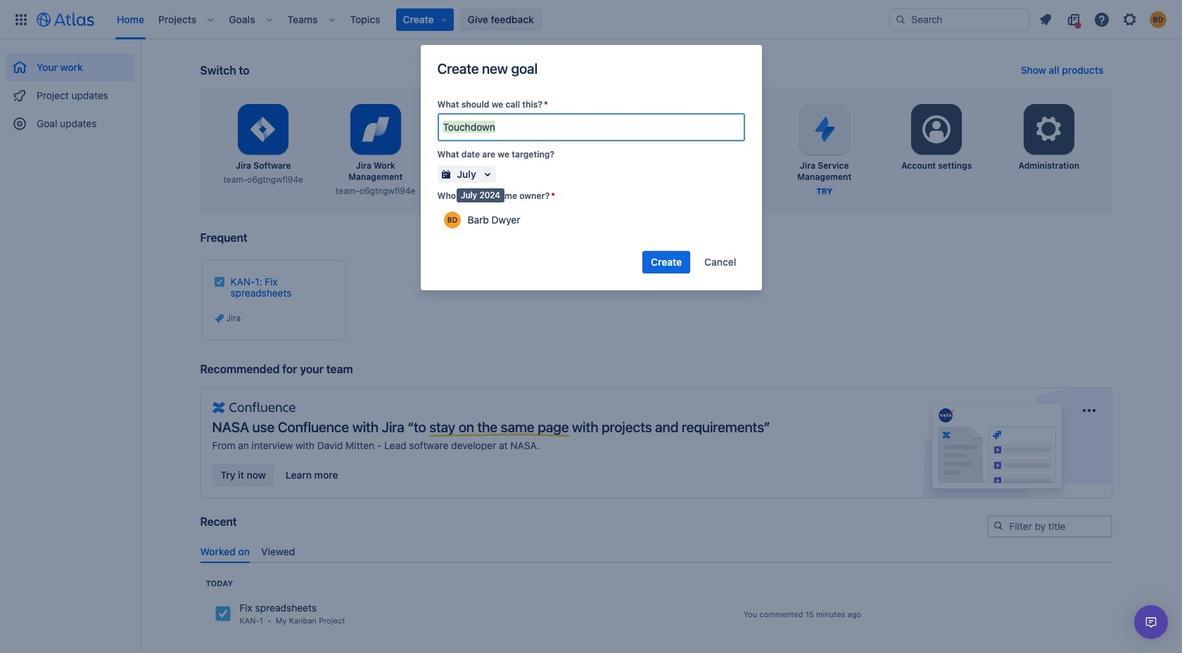 Task type: vqa. For each thing, say whether or not it's contained in the screenshot.
group
yes



Task type: locate. For each thing, give the bounding box(es) containing it.
help image
[[1094, 11, 1110, 28]]

tab list
[[195, 540, 1118, 564]]

Search field
[[889, 8, 1030, 31]]

confluence image
[[212, 400, 296, 417], [212, 400, 296, 417]]

open intercom messenger image
[[1143, 614, 1160, 631]]

heading
[[206, 578, 233, 590]]

group
[[6, 39, 135, 142]]

Filter by title field
[[988, 517, 1111, 537]]

settings image
[[920, 113, 954, 146]]

search image
[[993, 521, 1004, 532]]

jira image
[[214, 313, 225, 324], [214, 313, 225, 324]]

None field
[[439, 115, 743, 140]]

cross-flow recommendation banner element
[[200, 362, 1112, 516]]

None search field
[[889, 8, 1030, 31]]

banner
[[0, 0, 1182, 39]]

tooltip
[[457, 189, 505, 202]]



Task type: describe. For each thing, give the bounding box(es) containing it.
top element
[[8, 0, 889, 39]]

jira image
[[214, 606, 231, 623]]

search image
[[895, 14, 906, 25]]

settings image
[[1032, 113, 1066, 146]]



